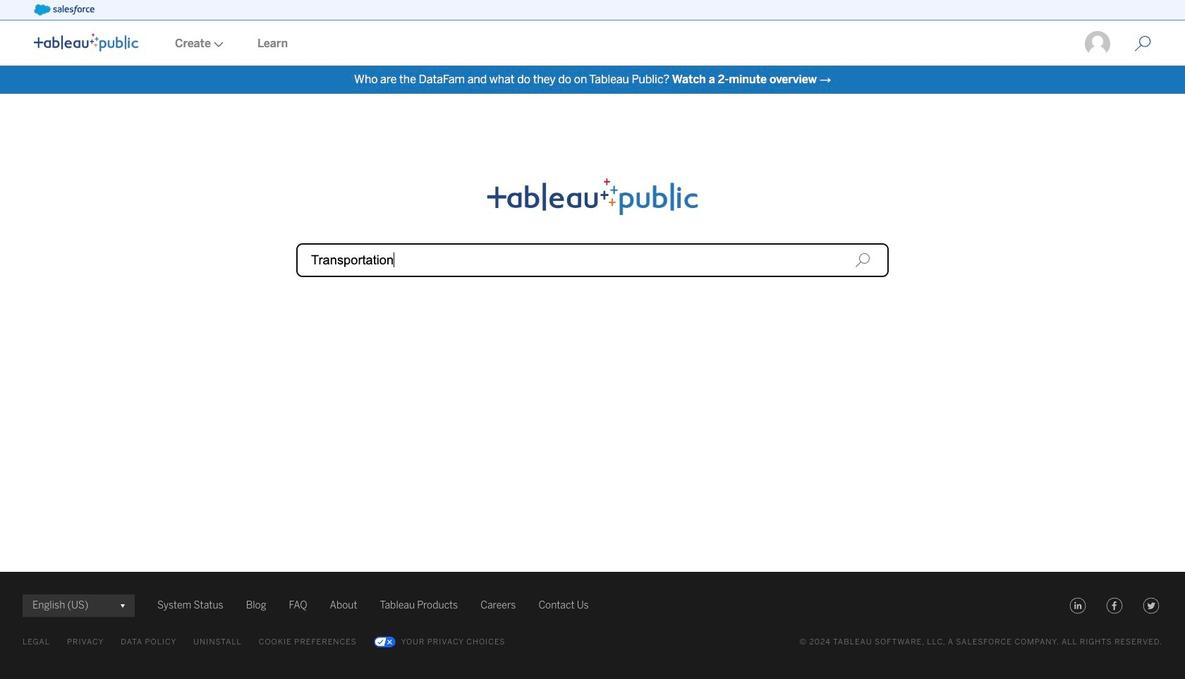 Task type: describe. For each thing, give the bounding box(es) containing it.
search image
[[855, 253, 871, 268]]

selected language element
[[32, 595, 125, 617]]

Search input field
[[296, 243, 889, 277]]

create image
[[211, 42, 224, 47]]



Task type: locate. For each thing, give the bounding box(es) containing it.
gary.orlando image
[[1084, 30, 1112, 58]]

logo image
[[34, 33, 138, 51]]

go to search image
[[1117, 35, 1168, 52]]

salesforce logo image
[[34, 4, 94, 16]]



Task type: vqa. For each thing, say whether or not it's contained in the screenshot.
Salesforce Logo
yes



